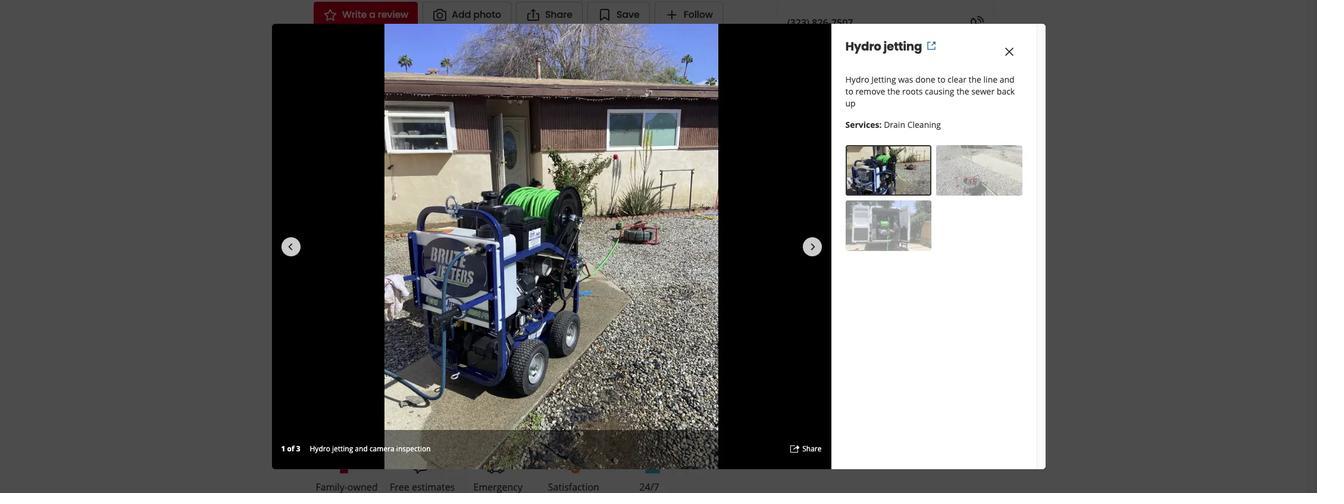 Task type: describe. For each thing, give the bounding box(es) containing it.
free_estimates image
[[411, 451, 435, 475]]

portfolio from the business
[[314, 155, 471, 172]]

camera
[[370, 444, 395, 454]]

see license information
[[629, 85, 739, 98]]

roots
[[903, 86, 923, 97]]

drain
[[884, 119, 906, 130]]

3
[[296, 444, 300, 454]]

24 share v2 image
[[526, 8, 541, 22]]

angeles,
[[806, 64, 844, 77]]

license
[[429, 77, 473, 94]]

and inside hydro jetting was done to clear the line and to remove the roots causing the sewer back up
[[1000, 74, 1015, 85]]

add photo
[[452, 8, 501, 22]]

cleaning
[[908, 119, 942, 130]]

causing
[[925, 86, 955, 97]]

information
[[684, 85, 739, 98]]

inspection
[[397, 444, 431, 454]]

yelp
[[381, 94, 397, 105]]

hydro for hydro jetting and camera inspection
[[310, 444, 330, 454]]

hydro jetting and camera inspection
[[310, 444, 431, 454]]

services : drain cleaning
[[846, 119, 942, 130]]

verified license yelp confirmed a business or employee license.
[[381, 77, 564, 105]]

portfolio
[[314, 155, 363, 172]]

family_owned_operated image
[[335, 451, 359, 475]]

clear
[[948, 74, 967, 85]]

see license information button
[[610, 79, 758, 105]]

business for portfolio from the business
[[418, 155, 471, 172]]

los
[[788, 64, 803, 77]]

a inside 'link'
[[369, 8, 376, 22]]

0 vertical spatial to
[[938, 74, 946, 85]]

confirmed
[[399, 94, 439, 105]]

services
[[846, 119, 880, 130]]

photo
[[474, 8, 501, 22]]

jetting for hydro jetting
[[884, 38, 922, 55]]

emergency_services image
[[486, 451, 510, 475]]

add
[[452, 8, 471, 22]]

ca
[[847, 64, 859, 77]]

24 close v2 image
[[1003, 45, 1017, 59]]

24 save outline v2 image
[[598, 8, 612, 22]]

was
[[899, 74, 914, 85]]

get
[[788, 50, 804, 63]]

from for portfolio
[[365, 155, 394, 172]]

remove
[[856, 86, 886, 97]]

0 horizontal spatial to
[[846, 86, 854, 97]]

24_7_availability image
[[638, 451, 662, 475]]

license
[[649, 85, 682, 98]]

directions
[[807, 50, 856, 63]]

(323) 826-7507
[[788, 16, 854, 29]]

(323)
[[788, 16, 810, 29]]

back
[[997, 86, 1015, 97]]

share button inside portfolio from the business element
[[790, 444, 822, 456]]



Task type: vqa. For each thing, say whether or not it's contained in the screenshot.
7507
yes



Task type: locate. For each thing, give the bounding box(es) containing it.
employee
[[495, 94, 533, 105]]

add photo link
[[423, 2, 511, 28]]

hydro jetting
[[846, 38, 925, 55]]

hydro jetting was done to clear the line and to remove the roots causing the sewer back up
[[846, 74, 1015, 109]]

to up the up
[[846, 86, 854, 97]]

0 vertical spatial hydro
[[846, 38, 882, 55]]

follow button
[[655, 2, 723, 28]]

0 horizontal spatial share button
[[516, 2, 583, 28]]

0 vertical spatial business
[[418, 155, 471, 172]]

highlights
[[314, 421, 374, 438]]

24 star v2 image
[[323, 8, 338, 22]]

1 vertical spatial and
[[355, 444, 368, 454]]

share
[[545, 8, 573, 22], [803, 444, 822, 454]]

826-
[[812, 16, 832, 29]]

hydro for hydro jetting
[[846, 38, 882, 55]]

sponsored
[[480, 157, 529, 171]]

jetting left 16 external link v2 image
[[884, 38, 922, 55]]

business for highlights from the business
[[429, 421, 482, 438]]

0 vertical spatial a
[[369, 8, 376, 22]]

a right write
[[369, 8, 376, 22]]

portfolio from the business element
[[0, 0, 1318, 494]]

review
[[378, 8, 409, 22]]

satisfaction_guaranteed image
[[562, 451, 586, 475]]

get directions link
[[788, 50, 856, 63]]

1 vertical spatial a
[[441, 94, 446, 105]]

from for highlights
[[377, 421, 405, 438]]

and up back
[[1000, 74, 1015, 85]]

jetting
[[884, 38, 922, 55], [332, 444, 353, 454]]

a inside verified license yelp confirmed a business or employee license.
[[441, 94, 446, 105]]

up
[[846, 98, 856, 109]]

hydro
[[846, 38, 882, 55], [846, 74, 870, 85], [310, 444, 330, 454]]

1 horizontal spatial and
[[1000, 74, 1015, 85]]

info icon image
[[487, 424, 496, 434], [487, 424, 496, 434]]

0 vertical spatial jetting
[[884, 38, 922, 55]]

1 horizontal spatial share
[[803, 444, 822, 454]]

follow
[[684, 8, 713, 22]]

1 horizontal spatial jetting
[[884, 38, 922, 55]]

0 horizontal spatial share
[[545, 8, 573, 22]]

to up causing
[[938, 74, 946, 85]]

1
[[281, 444, 285, 454]]

from up "camera"
[[377, 421, 405, 438]]

to
[[938, 74, 946, 85], [846, 86, 854, 97]]

90042
[[861, 64, 889, 77]]

1 vertical spatial to
[[846, 86, 854, 97]]

hydro right "3"
[[310, 444, 330, 454]]

16 external link v2 image
[[927, 41, 937, 51]]

from
[[365, 155, 394, 172], [377, 421, 405, 438]]

line
[[984, 74, 998, 85]]

write a review
[[342, 8, 409, 22]]

0 vertical spatial share
[[545, 8, 573, 22]]

and left "camera"
[[355, 444, 368, 454]]

hydro for hydro jetting was done to clear the line and to remove the roots causing the sewer back up
[[846, 74, 870, 85]]

done
[[916, 74, 936, 85]]

:
[[880, 119, 882, 130]]

jetting
[[872, 74, 897, 85]]

hydro up remove
[[846, 74, 870, 85]]

1 vertical spatial share button
[[790, 444, 822, 456]]

0 vertical spatial from
[[365, 155, 394, 172]]

highlights from the business
[[314, 421, 482, 438]]

2 vertical spatial hydro
[[310, 444, 330, 454]]

write a review link
[[314, 2, 418, 28]]

a left 'business'
[[441, 94, 446, 105]]

1 of 3
[[281, 444, 300, 454]]

a
[[369, 8, 376, 22], [441, 94, 446, 105]]

save button
[[588, 2, 650, 28]]

24 phone v2 image
[[971, 15, 985, 30]]

1 horizontal spatial share button
[[790, 444, 822, 456]]

hydro inside hydro jetting was done to clear the line and to remove the roots causing the sewer back up
[[846, 74, 870, 85]]

1 vertical spatial hydro
[[846, 74, 870, 85]]

license.
[[535, 94, 564, 105]]

jetting down highlights
[[332, 444, 353, 454]]

24 chevron right v2 image
[[806, 240, 820, 254]]

from right portfolio
[[365, 155, 394, 172]]

7507
[[832, 16, 854, 29]]

1 vertical spatial from
[[377, 421, 405, 438]]

24 chevron left v2 image
[[283, 240, 297, 254]]

share inside portfolio from the business element
[[803, 444, 822, 454]]

1 vertical spatial jetting
[[332, 444, 353, 454]]

16 info v2 image
[[532, 159, 541, 169]]

of
[[287, 444, 295, 454]]

1 horizontal spatial to
[[938, 74, 946, 85]]

0 horizontal spatial a
[[369, 8, 376, 22]]

share right 24 share v2 image
[[545, 8, 573, 22]]

1 vertical spatial share
[[803, 444, 822, 454]]

verified
[[381, 77, 426, 94]]

or
[[484, 94, 493, 105]]

save
[[617, 8, 640, 22]]

share right 18 share image
[[803, 444, 822, 454]]

1 horizontal spatial a
[[441, 94, 446, 105]]

0 horizontal spatial jetting
[[332, 444, 353, 454]]

jetting for hydro jetting and camera inspection
[[332, 444, 353, 454]]

24 add v2 image
[[665, 8, 679, 22]]

business
[[448, 94, 482, 105]]

24 camera v2 image
[[433, 8, 447, 22]]

business
[[418, 155, 471, 172], [429, 421, 482, 438]]

see
[[629, 85, 647, 98]]

and
[[1000, 74, 1015, 85], [355, 444, 368, 454]]

0 vertical spatial and
[[1000, 74, 1015, 85]]

hydro up ca
[[846, 38, 882, 55]]

0 vertical spatial share button
[[516, 2, 583, 28]]

0 horizontal spatial and
[[355, 444, 368, 454]]

the
[[969, 74, 982, 85], [888, 86, 901, 97], [957, 86, 970, 97], [396, 155, 416, 172], [408, 421, 427, 438]]

write
[[342, 8, 367, 22]]

share button
[[516, 2, 583, 28], [790, 444, 822, 456]]

sewer
[[972, 86, 995, 97]]

get directions los angeles, ca 90042
[[788, 50, 889, 77]]

1 vertical spatial business
[[429, 421, 482, 438]]

18 share image
[[790, 444, 800, 455]]



